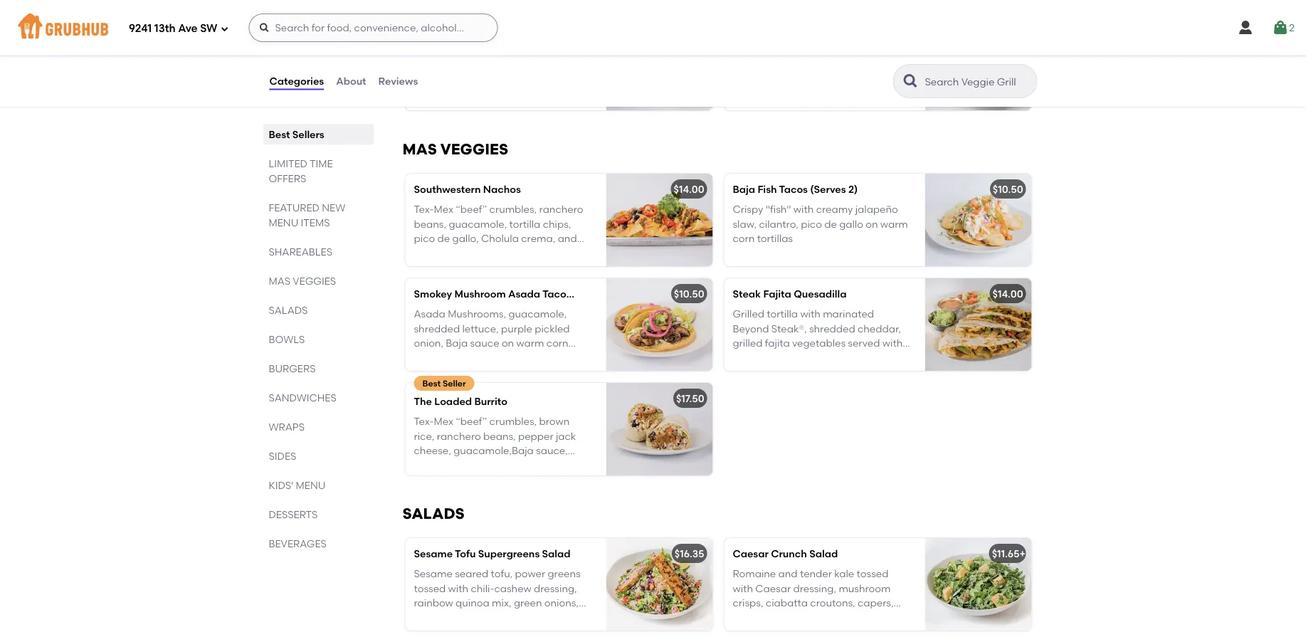 Task type: locate. For each thing, give the bounding box(es) containing it.
a inside grilled tortilla with marinated beyond steak®,   shredded cheddar, grilled fajita vegetables   served with a side of lettuce, pico de gallo, guacamole, and salsa
[[733, 351, 739, 363]]

pico up "flour"
[[501, 459, 522, 471]]

de inside grilled tortilla with marinated beyond steak®,   shredded cheddar, grilled fajita vegetables   served with a side of lettuce, pico de gallo, guacamole, and salsa
[[838, 351, 851, 363]]

lettuce, inside asada mushrooms, guacamole, shredded lettuce, purple pickled onion, baja sauce on warm corn tortillas
[[462, 322, 499, 334]]

mex inside "tex-mex "beef" crumbles, ranchero beans, guacamole, tortilla chips, pico de gallo, cholula crema, and fresno peppers"
[[434, 203, 453, 215]]

toasted
[[755, 76, 793, 88]]

1 mex from the top
[[434, 203, 453, 215]]

items
[[301, 216, 330, 228]]

0 horizontal spatial $14.00
[[674, 183, 704, 195]]

tortilla up crema,
[[509, 218, 540, 230]]

1 vertical spatial ranchero
[[437, 430, 481, 442]]

"beef" down southwestern nachos on the top left
[[456, 203, 487, 215]]

limited time offers tab
[[269, 156, 368, 186]]

gallo, up peppers
[[452, 232, 479, 244]]

a inside tex-mex "beef" crumbles, brown rice, ranchero beans, pepper jack cheese, guacamole,baja sauce, shredded lettuce, pico de gallo wrapped in a warm flour tortilla
[[471, 473, 478, 485]]

2 horizontal spatial guacamole,
[[733, 366, 791, 378]]

0 horizontal spatial baja
[[446, 337, 468, 349]]

1 vertical spatial gallo,
[[853, 351, 879, 363]]

crumbles, for beans,
[[489, 415, 537, 427]]

de up fresno
[[437, 232, 450, 244]]

gallo inside 'crispy "fish" with creamy jalapeño slaw, cilantro, pico de gallo on warm corn tortillas'
[[839, 218, 863, 230]]

guacamole, inside "tex-mex "beef" crumbles, ranchero beans, guacamole, tortilla chips, pico de gallo, cholula crema, and fresno peppers"
[[449, 218, 507, 230]]

burgers
[[269, 362, 316, 374]]

0 vertical spatial mushroom
[[733, 62, 785, 74]]

tender
[[800, 568, 832, 580]]

2 crumbles, from the top
[[489, 415, 537, 427]]

1 salad from the left
[[542, 548, 571, 560]]

sesame left tofu
[[414, 548, 453, 560]]

0 vertical spatial crisps,
[[787, 62, 818, 74]]

1 horizontal spatial gallo,
[[853, 351, 879, 363]]

cauliflower
[[491, 47, 544, 60]]

with down tempura
[[465, 62, 485, 74]]

0 vertical spatial tortillas
[[757, 232, 793, 244]]

1 vertical spatial crispy
[[414, 47, 444, 60]]

desserts tab
[[269, 507, 368, 522]]

1 horizontal spatial warm
[[516, 337, 544, 349]]

1 tex- from the top
[[414, 203, 434, 215]]

wraps tab
[[269, 419, 368, 434]]

1 horizontal spatial $10.50
[[993, 183, 1023, 195]]

mushrooms,
[[448, 308, 506, 320]]

add
[[738, 625, 759, 637]]

1 vertical spatial $14.00
[[993, 288, 1023, 300]]

on for sauce
[[502, 337, 514, 349]]

shredded up wrapped
[[414, 459, 460, 471]]

mas up southwestern
[[403, 140, 437, 158]]

beyond
[[733, 322, 769, 334]]

1 vertical spatial asada
[[414, 308, 445, 320]]

crumbles, up pepper
[[489, 415, 537, 427]]

tacos up "fish" on the top right
[[779, 183, 808, 195]]

dressing, inside 'romaine and tender kale tossed with caesar dressing, mushroom crisps, ciabatta croutons, capers, almond parmesan, and hemp hearts | add crispy chick'n +3.95'
[[793, 582, 836, 594]]

crisps, inside pasta in truffle cheese sauce, mushroom crisps, almond parmesan with toasted breadcrumbs
[[787, 62, 818, 74]]

reviews button
[[378, 56, 419, 107]]

tortillas for pico
[[757, 232, 793, 244]]

warm for jalapeño
[[880, 218, 908, 230]]

0 horizontal spatial tacos
[[542, 288, 571, 300]]

sesame inside sesame seared tofu, power greens tossed with chili-cashew dressing, rainbow quinoa mix, green onions, and tuxedo sesame seeds
[[414, 568, 453, 580]]

salads up 'bowls'
[[269, 304, 308, 316]]

a down guacamole,baja
[[471, 473, 478, 485]]

2 tex- from the top
[[414, 415, 434, 427]]

about
[[336, 75, 366, 87]]

de down 'creamy'
[[824, 218, 837, 230]]

tacos up pickled on the left
[[542, 288, 571, 300]]

0 vertical spatial $10.50
[[993, 183, 1023, 195]]

tossed inside 'romaine and tender kale tossed with caesar dressing, mushroom crisps, ciabatta croutons, capers, almond parmesan, and hemp hearts | add crispy chick'n +3.95'
[[857, 568, 889, 580]]

with inside sesame seared tofu, power greens tossed with chili-cashew dressing, rainbow quinoa mix, green onions, and tuxedo sesame seeds
[[448, 582, 468, 594]]

de inside 'crispy "fish" with creamy jalapeño slaw, cilantro, pico de gallo on warm corn tortillas'
[[824, 218, 837, 230]]

pasta in truffle cheese sauce, mushroom crisps, almond parmesan with toasted breadcrumbs
[[733, 47, 909, 88]]

the
[[414, 395, 432, 407]]

dressing, up onions,
[[534, 582, 577, 594]]

1 vertical spatial mas
[[269, 275, 290, 287]]

tex- up 'rice,'
[[414, 415, 434, 427]]

a left 'side'
[[733, 351, 739, 363]]

breadcrumbs
[[795, 76, 861, 88]]

0 vertical spatial ranchero
[[539, 203, 583, 215]]

0 vertical spatial in
[[763, 47, 771, 60]]

seared
[[455, 568, 488, 580]]

crisps, down truffle
[[787, 62, 818, 74]]

corn down pickled on the left
[[546, 337, 568, 349]]

green up seeds
[[514, 597, 542, 609]]

with inside 'romaine and tender kale tossed with caesar dressing, mushroom crisps, ciabatta croutons, capers, almond parmesan, and hemp hearts | add crispy chick'n +3.95'
[[733, 582, 753, 594]]

beans, up fresno
[[414, 218, 446, 230]]

crunch
[[771, 548, 807, 560]]

and down the croutons, at the right bottom of page
[[827, 611, 846, 623]]

with down romaine
[[733, 582, 753, 594]]

chick'n
[[792, 625, 826, 637]]

de inside tex-mex "beef" crumbles, brown rice, ranchero beans, pepper jack cheese, guacamole,baja sauce, shredded lettuce, pico de gallo wrapped in a warm flour tortilla
[[525, 459, 537, 471]]

tortillas down cilantro,
[[757, 232, 793, 244]]

sauce, inside tex-mex "beef" crumbles, brown rice, ranchero beans, pepper jack cheese, guacamole,baja sauce, shredded lettuce, pico de gallo wrapped in a warm flour tortilla
[[536, 444, 568, 456]]

tofu
[[455, 548, 476, 560]]

sandwiches tab
[[269, 390, 368, 405]]

tex- for tex-mex "beef" crumbles, ranchero beans, guacamole, tortilla chips, pico de gallo, cholula crema, and fresno peppers
[[414, 203, 434, 215]]

0 vertical spatial baja
[[733, 183, 755, 195]]

in right wrapped
[[460, 473, 469, 485]]

and inside grilled tortilla with marinated beyond steak®,   shredded cheddar, grilled fajita vegetables   served with a side of lettuce, pico de gallo, guacamole, and salsa
[[793, 366, 813, 378]]

parmesan,
[[772, 611, 824, 623]]

ranchero up 'cheese,'
[[437, 430, 481, 442]]

and down 'rainbow'
[[414, 611, 433, 623]]

guacamole, down 'side'
[[733, 366, 791, 378]]

shredded up onion,
[[414, 322, 460, 334]]

corn inside asada mushrooms, guacamole, shredded lettuce, purple pickled onion, baja sauce on warm corn tortillas
[[546, 337, 568, 349]]

1 vertical spatial a
[[471, 473, 478, 485]]

sesame for sesame tofu supergreens salad
[[414, 548, 453, 560]]

2)
[[848, 183, 858, 195], [612, 288, 621, 300]]

kale
[[834, 568, 854, 580]]

1 vertical spatial $10.50
[[674, 288, 704, 300]]

0 horizontal spatial almond
[[733, 611, 770, 623]]

1 horizontal spatial sauce,
[[842, 47, 873, 60]]

pico up salsa
[[815, 351, 836, 363]]

1 vertical spatial crisps,
[[733, 597, 763, 609]]

green up buffalo
[[487, 62, 516, 74]]

guacamole, up "cholula"
[[449, 218, 507, 230]]

0 vertical spatial corn
[[733, 232, 755, 244]]

1 horizontal spatial a
[[733, 351, 739, 363]]

ciabatta
[[766, 597, 808, 609]]

sesame for sesame seared tofu, power greens tossed with chili-cashew dressing, rainbow quinoa mix, green onions, and tuxedo sesame seeds
[[414, 568, 453, 580]]

(serves
[[810, 183, 846, 195], [574, 288, 609, 300]]

almond up breadcrumbs
[[820, 62, 857, 74]]

0 horizontal spatial veggies
[[293, 275, 336, 287]]

dressing, down "tender"
[[793, 582, 836, 594]]

best for best sellers
[[269, 128, 290, 140]]

guacamole, inside asada mushrooms, guacamole, shredded lettuce, purple pickled onion, baja sauce on warm corn tortillas
[[509, 308, 567, 320]]

shredded inside asada mushrooms, guacamole, shredded lettuce, purple pickled onion, baja sauce on warm corn tortillas
[[414, 322, 460, 334]]

1 vertical spatial in
[[460, 473, 469, 485]]

menu right kids'
[[296, 479, 326, 491]]

mex down loaded
[[434, 415, 453, 427]]

on inside 'crispy "fish" with creamy jalapeño slaw, cilantro, pico de gallo on warm corn tortillas'
[[866, 218, 878, 230]]

"beef" down the loaded burrito
[[456, 415, 487, 427]]

1 vertical spatial on
[[502, 337, 514, 349]]

1 vertical spatial of
[[764, 351, 773, 363]]

2 sesame from the top
[[414, 568, 453, 580]]

1 horizontal spatial svg image
[[259, 22, 270, 33]]

1 vertical spatial menu
[[296, 479, 326, 491]]

of right choice
[[472, 76, 482, 88]]

caesar crunch salad image
[[925, 538, 1032, 630]]

1 sesame from the top
[[414, 548, 453, 560]]

power
[[515, 568, 545, 580]]

1 vertical spatial salads
[[403, 505, 465, 523]]

0 vertical spatial $14.00
[[674, 183, 704, 195]]

rainbow
[[414, 597, 453, 609]]

caesar crunch salad
[[733, 548, 838, 560]]

featured
[[269, 201, 320, 214]]

side
[[742, 351, 761, 363]]

tortillas inside asada mushrooms, guacamole, shredded lettuce, purple pickled onion, baja sauce on warm corn tortillas
[[414, 351, 450, 363]]

mas veggies down shareables
[[269, 275, 336, 287]]

1 vertical spatial tortillas
[[414, 351, 450, 363]]

best up the
[[422, 378, 441, 388]]

pasta in truffle cheese sauce, mushroom crisps, almond parmesan with toasted breadcrumbs button
[[724, 18, 1032, 110]]

veggies up salads tab
[[293, 275, 336, 287]]

svg image
[[1272, 19, 1289, 36], [259, 22, 270, 33], [220, 25, 229, 33]]

0 vertical spatial asada
[[508, 288, 540, 300]]

of inside crispy tempura cauliflower garnished with green onions with your choice of buffalo or orange glaze
[[472, 76, 482, 88]]

with down pasta
[[733, 76, 753, 88]]

pico inside 'crispy "fish" with creamy jalapeño slaw, cilantro, pico de gallo on warm corn tortillas'
[[801, 218, 822, 230]]

tortillas inside 'crispy "fish" with creamy jalapeño slaw, cilantro, pico de gallo on warm corn tortillas'
[[757, 232, 793, 244]]

green inside sesame seared tofu, power greens tossed with chili-cashew dressing, rainbow quinoa mix, green onions, and tuxedo sesame seeds
[[514, 597, 542, 609]]

salads inside tab
[[269, 304, 308, 316]]

1 vertical spatial tacos
[[542, 288, 571, 300]]

svg image
[[1237, 19, 1254, 36]]

1 horizontal spatial best
[[422, 378, 441, 388]]

1 horizontal spatial salads
[[403, 505, 465, 523]]

green
[[487, 62, 516, 74], [514, 597, 542, 609]]

1 vertical spatial almond
[[733, 611, 770, 623]]

caesar inside 'romaine and tender kale tossed with caesar dressing, mushroom crisps, ciabatta croutons, capers, almond parmesan, and hemp hearts | add crispy chick'n +3.95'
[[755, 582, 791, 594]]

1 vertical spatial 2)
[[612, 288, 621, 300]]

with
[[465, 62, 485, 74], [552, 62, 572, 74], [733, 76, 753, 88], [794, 203, 814, 215], [800, 308, 821, 320], [882, 337, 903, 349], [448, 582, 468, 594], [733, 582, 753, 594]]

tex- inside tex-mex "beef" crumbles, brown rice, ranchero beans, pepper jack cheese, guacamole,baja sauce, shredded lettuce, pico de gallo wrapped in a warm flour tortilla
[[414, 415, 434, 427]]

0 horizontal spatial a
[[471, 473, 478, 485]]

guacamole,baja
[[454, 444, 534, 456]]

0 vertical spatial warm
[[880, 218, 908, 230]]

1 horizontal spatial baja
[[733, 183, 755, 195]]

and down crunch at the bottom of the page
[[778, 568, 798, 580]]

smokey mushroom asada tacos (serves 2) image
[[606, 278, 713, 371]]

mushroom down pasta
[[733, 62, 785, 74]]

the loaded burrito image
[[606, 383, 713, 475]]

sellers
[[292, 128, 324, 140]]

new
[[322, 201, 345, 214]]

guacamole, up pickled on the left
[[509, 308, 567, 320]]

beans, inside "tex-mex "beef" crumbles, ranchero beans, guacamole, tortilla chips, pico de gallo, cholula crema, and fresno peppers"
[[414, 218, 446, 230]]

salad up "tender"
[[809, 548, 838, 560]]

best left sellers
[[269, 128, 290, 140]]

baja
[[733, 183, 755, 195], [446, 337, 468, 349]]

tex- inside "tex-mex "beef" crumbles, ranchero beans, guacamole, tortilla chips, pico de gallo, cholula crema, and fresno peppers"
[[414, 203, 434, 215]]

sesame up 'rainbow'
[[414, 568, 453, 580]]

2 vertical spatial crispy
[[733, 203, 763, 215]]

sesame tofu supergreens salad image
[[606, 538, 713, 630]]

0 horizontal spatial mas
[[269, 275, 290, 287]]

warm inside asada mushrooms, guacamole, shredded lettuce, purple pickled onion, baja sauce on warm corn tortillas
[[516, 337, 544, 349]]

1 vertical spatial corn
[[546, 337, 568, 349]]

1 vertical spatial guacamole,
[[509, 308, 567, 320]]

tortillas down onion,
[[414, 351, 450, 363]]

mas veggies up southwestern
[[403, 140, 508, 158]]

0 horizontal spatial dressing,
[[534, 582, 577, 594]]

tossed right kale
[[857, 568, 889, 580]]

grilled
[[733, 337, 763, 349]]

mas inside tab
[[269, 275, 290, 287]]

de up "flour"
[[525, 459, 537, 471]]

lettuce, down mushrooms,
[[462, 322, 499, 334]]

pico inside tex-mex "beef" crumbles, brown rice, ranchero beans, pepper jack cheese, guacamole,baja sauce, shredded lettuce, pico de gallo wrapped in a warm flour tortilla
[[501, 459, 522, 471]]

0 horizontal spatial guacamole,
[[449, 218, 507, 230]]

crumbles, inside "tex-mex "beef" crumbles, ranchero beans, guacamole, tortilla chips, pico de gallo, cholula crema, and fresno peppers"
[[489, 203, 537, 215]]

on inside asada mushrooms, guacamole, shredded lettuce, purple pickled onion, baja sauce on warm corn tortillas
[[502, 337, 514, 349]]

mex down southwestern
[[434, 203, 453, 215]]

seller
[[443, 378, 466, 388]]

0 vertical spatial (serves
[[810, 183, 846, 195]]

0 vertical spatial of
[[472, 76, 482, 88]]

fish
[[758, 183, 777, 195]]

0 horizontal spatial in
[[460, 473, 469, 485]]

menu down featured
[[269, 216, 298, 228]]

2 "beef" from the top
[[456, 415, 487, 427]]

pico down 'creamy'
[[801, 218, 822, 230]]

offers
[[269, 172, 306, 184]]

Search for food, convenience, alcohol... search field
[[249, 14, 498, 42]]

burgers tab
[[269, 361, 368, 376]]

crispy
[[414, 27, 445, 39], [414, 47, 444, 60], [733, 203, 763, 215]]

mex inside tex-mex "beef" crumbles, brown rice, ranchero beans, pepper jack cheese, guacamole,baja sauce, shredded lettuce, pico de gallo wrapped in a warm flour tortilla
[[434, 415, 453, 427]]

reviews
[[378, 75, 418, 87]]

0 horizontal spatial corn
[[546, 337, 568, 349]]

veggies up southwestern nachos on the top left
[[440, 140, 508, 158]]

0 horizontal spatial tossed
[[414, 582, 446, 594]]

crumbles,
[[489, 203, 537, 215], [489, 415, 537, 427]]

$14.00
[[674, 183, 704, 195], [993, 288, 1023, 300]]

"beef" inside "tex-mex "beef" crumbles, ranchero beans, guacamole, tortilla chips, pico de gallo, cholula crema, and fresno peppers"
[[456, 203, 487, 215]]

brown
[[539, 415, 570, 427]]

mushroom
[[454, 288, 506, 300]]

with down baja fish tacos (serves 2)
[[794, 203, 814, 215]]

0 vertical spatial green
[[487, 62, 516, 74]]

0 horizontal spatial beans,
[[414, 218, 446, 230]]

tossed
[[857, 568, 889, 580], [414, 582, 446, 594]]

asada
[[508, 288, 540, 300], [414, 308, 445, 320]]

warm down jalapeño in the top right of the page
[[880, 218, 908, 230]]

2 vertical spatial tortilla
[[534, 473, 565, 485]]

crispy
[[761, 625, 789, 637]]

de up salsa
[[838, 351, 851, 363]]

lettuce, down guacamole,baja
[[462, 459, 499, 471]]

1 "beef" from the top
[[456, 203, 487, 215]]

mushroom inside 'romaine and tender kale tossed with caesar dressing, mushroom crisps, ciabatta croutons, capers, almond parmesan, and hemp hearts | add crispy chick'n +3.95'
[[839, 582, 891, 594]]

tortillas for onion,
[[414, 351, 450, 363]]

truffle
[[774, 47, 802, 60]]

2 mex from the top
[[434, 415, 453, 427]]

baja left fish
[[733, 183, 755, 195]]

0 horizontal spatial crisps,
[[733, 597, 763, 609]]

0 horizontal spatial mas veggies
[[269, 275, 336, 287]]

tortilla inside tex-mex "beef" crumbles, brown rice, ranchero beans, pepper jack cheese, guacamole,baja sauce, shredded lettuce, pico de gallo wrapped in a warm flour tortilla
[[534, 473, 565, 485]]

0 horizontal spatial salad
[[542, 548, 571, 560]]

1 dressing, from the left
[[534, 582, 577, 594]]

orange
[[533, 76, 568, 88]]

1 horizontal spatial beans,
[[483, 430, 516, 442]]

with up orange
[[552, 62, 572, 74]]

and inside "tex-mex "beef" crumbles, ranchero beans, guacamole, tortilla chips, pico de gallo, cholula crema, and fresno peppers"
[[558, 232, 577, 244]]

southwestern nachos image
[[606, 174, 713, 266]]

tortilla right "flour"
[[534, 473, 565, 485]]

1 horizontal spatial ranchero
[[539, 203, 583, 215]]

shredded up vegetables
[[809, 322, 855, 334]]

best for best seller
[[422, 378, 441, 388]]

flour
[[510, 473, 532, 485]]

mas veggies
[[403, 140, 508, 158], [269, 275, 336, 287]]

mushroom
[[733, 62, 785, 74], [839, 582, 891, 594]]

0 vertical spatial gallo,
[[452, 232, 479, 244]]

1 crumbles, from the top
[[489, 203, 537, 215]]

"beef" inside tex-mex "beef" crumbles, brown rice, ranchero beans, pepper jack cheese, guacamole,baja sauce, shredded lettuce, pico de gallo wrapped in a warm flour tortilla
[[456, 415, 487, 427]]

1 horizontal spatial crisps,
[[787, 62, 818, 74]]

1 vertical spatial tortilla
[[767, 308, 798, 320]]

0 horizontal spatial svg image
[[220, 25, 229, 33]]

caesar up romaine
[[733, 548, 769, 560]]

warm left "flour"
[[480, 473, 508, 485]]

crisps, inside 'romaine and tender kale tossed with caesar dressing, mushroom crisps, ciabatta croutons, capers, almond parmesan, and hemp hearts | add crispy chick'n +3.95'
[[733, 597, 763, 609]]

lettuce, down fajita
[[776, 351, 812, 363]]

veggies inside tab
[[293, 275, 336, 287]]

crumbles, down "nachos"
[[489, 203, 537, 215]]

tortilla up steak®,
[[767, 308, 798, 320]]

tossed up 'rainbow'
[[414, 582, 446, 594]]

gallo down jack
[[540, 459, 564, 471]]

sauce,
[[842, 47, 873, 60], [536, 444, 568, 456]]

1 horizontal spatial mas veggies
[[403, 140, 508, 158]]

0 horizontal spatial of
[[472, 76, 482, 88]]

2 horizontal spatial svg image
[[1272, 19, 1289, 36]]

with down seared
[[448, 582, 468, 594]]

asada up purple
[[508, 288, 540, 300]]

search icon image
[[902, 73, 919, 90]]

tex- down southwestern
[[414, 203, 434, 215]]

menu inside kids' menu tab
[[296, 479, 326, 491]]

beans, up guacamole,baja
[[483, 430, 516, 442]]

1 vertical spatial tex-
[[414, 415, 434, 427]]

corn inside 'crispy "fish" with creamy jalapeño slaw, cilantro, pico de gallo on warm corn tortillas'
[[733, 232, 755, 244]]

salads down wrapped
[[403, 505, 465, 523]]

1 vertical spatial lettuce,
[[776, 351, 812, 363]]

gallo,
[[452, 232, 479, 244], [853, 351, 879, 363]]

and left salsa
[[793, 366, 813, 378]]

1 horizontal spatial $14.00
[[993, 288, 1023, 300]]

gallo, down served at the bottom of page
[[853, 351, 879, 363]]

corn down slaw,
[[733, 232, 755, 244]]

1 horizontal spatial in
[[763, 47, 771, 60]]

gallo inside tex-mex "beef" crumbles, brown rice, ranchero beans, pepper jack cheese, guacamole,baja sauce, shredded lettuce, pico de gallo wrapped in a warm flour tortilla
[[540, 459, 564, 471]]

0 vertical spatial a
[[733, 351, 739, 363]]

onion,
[[414, 337, 443, 349]]

warm down purple
[[516, 337, 544, 349]]

1 horizontal spatial corn
[[733, 232, 755, 244]]

sides
[[269, 450, 296, 462]]

in
[[763, 47, 771, 60], [460, 473, 469, 485]]

salad up greens
[[542, 548, 571, 560]]

tex-mex "beef" crumbles, brown rice, ranchero beans, pepper jack cheese, guacamole,baja sauce, shredded lettuce, pico de gallo wrapped in a warm flour tortilla
[[414, 415, 576, 485]]

caesar up ciabatta
[[755, 582, 791, 594]]

$17.50
[[676, 392, 704, 405]]

kids' menu tab
[[269, 478, 368, 493]]

green inside crispy tempura cauliflower garnished with green onions with your choice of buffalo or orange glaze
[[487, 62, 516, 74]]

warm inside 'crispy "fish" with creamy jalapeño slaw, cilantro, pico de gallo on warm corn tortillas'
[[880, 218, 908, 230]]

crispy cauliflower image
[[606, 18, 713, 110]]

lettuce, inside tex-mex "beef" crumbles, brown rice, ranchero beans, pepper jack cheese, guacamole,baja sauce, shredded lettuce, pico de gallo wrapped in a warm flour tortilla
[[462, 459, 499, 471]]

almond up add at the right of page
[[733, 611, 770, 623]]

and down chips,
[[558, 232, 577, 244]]

1 vertical spatial crumbles,
[[489, 415, 537, 427]]

asada down the smokey at top left
[[414, 308, 445, 320]]

ave
[[178, 22, 198, 35]]

pico inside grilled tortilla with marinated beyond steak®,   shredded cheddar, grilled fajita vegetables   served with a side of lettuce, pico de gallo, guacamole, and salsa
[[815, 351, 836, 363]]

baja left sauce
[[446, 337, 468, 349]]

1 horizontal spatial of
[[764, 351, 773, 363]]

2 horizontal spatial warm
[[880, 218, 908, 230]]

crispy inside crispy tempura cauliflower garnished with green onions with your choice of buffalo or orange glaze
[[414, 47, 444, 60]]

1 vertical spatial warm
[[516, 337, 544, 349]]

crumbles, inside tex-mex "beef" crumbles, brown rice, ranchero beans, pepper jack cheese, guacamole,baja sauce, shredded lettuce, pico de gallo wrapped in a warm flour tortilla
[[489, 415, 537, 427]]

mas
[[403, 140, 437, 158], [269, 275, 290, 287]]

0 horizontal spatial best
[[269, 128, 290, 140]]

shredded inside tex-mex "beef" crumbles, brown rice, ranchero beans, pepper jack cheese, guacamole,baja sauce, shredded lettuce, pico de gallo wrapped in a warm flour tortilla
[[414, 459, 460, 471]]

0 horizontal spatial $10.50
[[674, 288, 704, 300]]

sesame
[[414, 548, 453, 560], [414, 568, 453, 580]]

ranchero up chips,
[[539, 203, 583, 215]]

warm inside tex-mex "beef" crumbles, brown rice, ranchero beans, pepper jack cheese, guacamole,baja sauce, shredded lettuce, pico de gallo wrapped in a warm flour tortilla
[[480, 473, 508, 485]]

crumbles, for tortilla
[[489, 203, 537, 215]]

pico up fresno
[[414, 232, 435, 244]]

0 vertical spatial tossed
[[857, 568, 889, 580]]

1 horizontal spatial tortillas
[[757, 232, 793, 244]]

crisps, up add at the right of page
[[733, 597, 763, 609]]

1 vertical spatial caesar
[[755, 582, 791, 594]]

2 vertical spatial lettuce,
[[462, 459, 499, 471]]

sauce, up the parmesan
[[842, 47, 873, 60]]

marinated
[[823, 308, 874, 320]]

beverages
[[269, 537, 327, 549]]

0 horizontal spatial on
[[502, 337, 514, 349]]

of down fajita
[[764, 351, 773, 363]]

1 horizontal spatial tossed
[[857, 568, 889, 580]]

gallo down 'creamy'
[[839, 218, 863, 230]]

beans, inside tex-mex "beef" crumbles, brown rice, ranchero beans, pepper jack cheese, guacamole,baja sauce, shredded lettuce, pico de gallo wrapped in a warm flour tortilla
[[483, 430, 516, 442]]

croutons,
[[810, 597, 855, 609]]

gallo, inside "tex-mex "beef" crumbles, ranchero beans, guacamole, tortilla chips, pico de gallo, cholula crema, and fresno peppers"
[[452, 232, 479, 244]]

|
[[733, 625, 736, 637]]

on down purple
[[502, 337, 514, 349]]

2 vertical spatial warm
[[480, 473, 508, 485]]

dressing,
[[534, 582, 577, 594], [793, 582, 836, 594]]

1 vertical spatial beans,
[[483, 430, 516, 442]]

in right pasta
[[763, 47, 771, 60]]

crispy inside 'crispy "fish" with creamy jalapeño slaw, cilantro, pico de gallo on warm corn tortillas'
[[733, 203, 763, 215]]

1 horizontal spatial guacamole,
[[509, 308, 567, 320]]

1 horizontal spatial almond
[[820, 62, 857, 74]]

best inside tab
[[269, 128, 290, 140]]

sauce, down jack
[[536, 444, 568, 456]]

almond inside 'romaine and tender kale tossed with caesar dressing, mushroom crisps, ciabatta croutons, capers, almond parmesan, and hemp hearts | add crispy chick'n +3.95'
[[733, 611, 770, 623]]

2 dressing, from the left
[[793, 582, 836, 594]]

on down jalapeño in the top right of the page
[[866, 218, 878, 230]]

mas down shareables
[[269, 275, 290, 287]]

0 vertical spatial crispy
[[414, 27, 445, 39]]

1 vertical spatial best
[[422, 378, 441, 388]]



Task type: vqa. For each thing, say whether or not it's contained in the screenshot.
HELP
no



Task type: describe. For each thing, give the bounding box(es) containing it.
smokey
[[414, 288, 452, 300]]

tex- for tex-mex "beef" crumbles, brown rice, ranchero beans, pepper jack cheese, guacamole,baja sauce, shredded lettuce, pico de gallo wrapped in a warm flour tortilla
[[414, 415, 434, 427]]

de inside "tex-mex "beef" crumbles, ranchero beans, guacamole, tortilla chips, pico de gallo, cholula crema, and fresno peppers"
[[437, 232, 450, 244]]

romaine and tender kale tossed with caesar dressing, mushroom crisps, ciabatta croutons, capers, almond parmesan, and hemp hearts | add crispy chick'n +3.95
[[733, 568, 910, 637]]

slaw,
[[733, 218, 757, 230]]

choice
[[437, 76, 470, 88]]

0 horizontal spatial (serves
[[574, 288, 609, 300]]

13th
[[154, 22, 176, 35]]

+
[[1020, 548, 1026, 560]]

tossed inside sesame seared tofu, power greens tossed with chili-cashew dressing, rainbow quinoa mix, green onions, and tuxedo sesame seeds
[[414, 582, 446, 594]]

$10.50 for crispy "fish" with creamy jalapeño slaw, cilantro, pico de gallo on warm corn tortillas
[[993, 183, 1023, 195]]

pickled
[[535, 322, 570, 334]]

of inside grilled tortilla with marinated beyond steak®,   shredded cheddar, grilled fajita vegetables   served with a side of lettuce, pico de gallo, guacamole, and salsa
[[764, 351, 773, 363]]

categories
[[269, 75, 324, 87]]

garnished
[[414, 62, 462, 74]]

1 horizontal spatial (serves
[[810, 183, 846, 195]]

pico inside "tex-mex "beef" crumbles, ranchero beans, guacamole, tortilla chips, pico de gallo, cholula crema, and fresno peppers"
[[414, 232, 435, 244]]

guacamole, inside grilled tortilla with marinated beyond steak®,   shredded cheddar, grilled fajita vegetables   served with a side of lettuce, pico de gallo, guacamole, and salsa
[[733, 366, 791, 378]]

limited
[[269, 157, 307, 169]]

grilled
[[733, 308, 764, 320]]

desserts
[[269, 508, 318, 520]]

cheese
[[805, 47, 839, 60]]

salsa
[[815, 366, 840, 378]]

crispy "fish" with creamy jalapeño slaw, cilantro, pico de gallo on warm corn tortillas
[[733, 203, 908, 244]]

categories button
[[269, 56, 325, 107]]

sandwiches
[[269, 391, 337, 404]]

0 vertical spatial caesar
[[733, 548, 769, 560]]

steak fajita quesadilla image
[[925, 278, 1032, 371]]

shredded inside grilled tortilla with marinated beyond steak®,   shredded cheddar, grilled fajita vegetables   served with a side of lettuce, pico de gallo, guacamole, and salsa
[[809, 322, 855, 334]]

"beef" for loaded
[[456, 415, 487, 427]]

lettuce, inside grilled tortilla with marinated beyond steak®,   shredded cheddar, grilled fajita vegetables   served with a side of lettuce, pico de gallo, guacamole, and salsa
[[776, 351, 812, 363]]

purple
[[501, 322, 532, 334]]

and inside sesame seared tofu, power greens tossed with chili-cashew dressing, rainbow quinoa mix, green onions, and tuxedo sesame seeds
[[414, 611, 433, 623]]

menu inside featured new menu items
[[269, 216, 298, 228]]

tortilla inside grilled tortilla with marinated beyond steak®,   shredded cheddar, grilled fajita vegetables   served with a side of lettuce, pico de gallo, guacamole, and salsa
[[767, 308, 798, 320]]

fresno
[[414, 247, 444, 259]]

buffalo
[[484, 76, 518, 88]]

tempura
[[447, 47, 489, 60]]

best sellers tab
[[269, 127, 368, 142]]

asada mushrooms, guacamole, shredded lettuce, purple pickled onion, baja sauce on warm corn tortillas
[[414, 308, 570, 363]]

pepper
[[518, 430, 553, 442]]

almond inside pasta in truffle cheese sauce, mushroom crisps, almond parmesan with toasted breadcrumbs
[[820, 62, 857, 74]]

best seller
[[422, 378, 466, 388]]

hearts
[[879, 611, 910, 623]]

1 horizontal spatial tacos
[[779, 183, 808, 195]]

cheddar,
[[858, 322, 901, 334]]

"beef" for nachos
[[456, 203, 487, 215]]

pasta
[[733, 47, 760, 60]]

fajita
[[765, 337, 790, 349]]

svg image inside 2 button
[[1272, 19, 1289, 36]]

crispy tempura cauliflower garnished with green onions with your choice of buffalo or orange glaze
[[414, 47, 572, 103]]

romaine
[[733, 568, 776, 580]]

the loaded burrito
[[414, 395, 508, 407]]

greens
[[548, 568, 581, 580]]

$16.35
[[675, 548, 704, 560]]

cheese,
[[414, 444, 451, 456]]

$14.00 for grilled tortilla with marinated beyond steak®,   shredded cheddar, grilled fajita vegetables   served with a side of lettuce, pico de gallo, guacamole, and salsa
[[993, 288, 1023, 300]]

mix,
[[492, 597, 511, 609]]

with down cheddar,
[[882, 337, 903, 349]]

Search Veggie Grill search field
[[924, 75, 1032, 88]]

sesame seared tofu, power greens tossed with chili-cashew dressing, rainbow quinoa mix, green onions, and tuxedo sesame seeds
[[414, 568, 581, 623]]

baja inside asada mushrooms, guacamole, shredded lettuce, purple pickled onion, baja sauce on warm corn tortillas
[[446, 337, 468, 349]]

baja fish tacos (serves 2) image
[[925, 174, 1032, 266]]

9241 13th ave sw
[[129, 22, 217, 35]]

with inside 'crispy "fish" with creamy jalapeño slaw, cilantro, pico de gallo on warm corn tortillas'
[[794, 203, 814, 215]]

seeds
[[511, 611, 539, 623]]

mex for guacamole,
[[434, 203, 453, 215]]

time
[[310, 157, 333, 169]]

sides tab
[[269, 448, 368, 463]]

loaded
[[434, 395, 472, 407]]

bowls tab
[[269, 332, 368, 347]]

served
[[848, 337, 880, 349]]

cauliflower
[[448, 27, 504, 39]]

mas veggies tab
[[269, 273, 368, 288]]

mex for ranchero
[[434, 415, 453, 427]]

glaze
[[414, 91, 440, 103]]

with inside pasta in truffle cheese sauce, mushroom crisps, almond parmesan with toasted breadcrumbs
[[733, 76, 753, 88]]

asada inside asada mushrooms, guacamole, shredded lettuce, purple pickled onion, baja sauce on warm corn tortillas
[[414, 308, 445, 320]]

fajita
[[763, 288, 791, 300]]

shareables
[[269, 246, 332, 258]]

parmesan
[[860, 62, 909, 74]]

$10.50 for asada mushrooms, guacamole, shredded lettuce, purple pickled onion, baja sauce on warm corn tortillas
[[674, 288, 704, 300]]

tuxedo
[[435, 611, 469, 623]]

with down quesadilla
[[800, 308, 821, 320]]

bowls
[[269, 333, 305, 345]]

cholula
[[481, 232, 519, 244]]

vegetables
[[792, 337, 846, 349]]

corn for pickled
[[546, 337, 568, 349]]

mushroom inside pasta in truffle cheese sauce, mushroom crisps, almond parmesan with toasted breadcrumbs
[[733, 62, 785, 74]]

truffle mac + cheese image
[[925, 18, 1032, 110]]

ranchero inside "tex-mex "beef" crumbles, ranchero beans, guacamole, tortilla chips, pico de gallo, cholula crema, and fresno peppers"
[[539, 203, 583, 215]]

corn for cilantro,
[[733, 232, 755, 244]]

rice,
[[414, 430, 435, 442]]

crispy for crispy tempura cauliflower garnished with green onions with your choice of buffalo or orange glaze
[[414, 47, 444, 60]]

mas veggies inside mas veggies tab
[[269, 275, 336, 287]]

sesame
[[471, 611, 509, 623]]

"fish"
[[766, 203, 791, 215]]

warm for lettuce,
[[516, 337, 544, 349]]

$11.65 +
[[992, 548, 1026, 560]]

tofu,
[[491, 568, 513, 580]]

0 vertical spatial mas
[[403, 140, 437, 158]]

2 button
[[1272, 15, 1295, 41]]

onions,
[[544, 597, 579, 609]]

supergreens
[[478, 548, 540, 560]]

0 horizontal spatial 2)
[[612, 288, 621, 300]]

$14.00 for tex-mex "beef" crumbles, ranchero beans, guacamole, tortilla chips, pico de gallo, cholula crema, and fresno peppers
[[674, 183, 704, 195]]

best sellers
[[269, 128, 324, 140]]

main navigation navigation
[[0, 0, 1306, 56]]

tex-mex "beef" crumbles, ranchero beans, guacamole, tortilla chips, pico de gallo, cholula crema, and fresno peppers
[[414, 203, 583, 259]]

2
[[1289, 22, 1295, 34]]

onions
[[518, 62, 550, 74]]

shareables tab
[[269, 244, 368, 259]]

gallo, inside grilled tortilla with marinated beyond steak®,   shredded cheddar, grilled fajita vegetables   served with a side of lettuce, pico de gallo, guacamole, and salsa
[[853, 351, 879, 363]]

ranchero inside tex-mex "beef" crumbles, brown rice, ranchero beans, pepper jack cheese, guacamole,baja sauce, shredded lettuce, pico de gallo wrapped in a warm flour tortilla
[[437, 430, 481, 442]]

capers,
[[858, 597, 894, 609]]

salads tab
[[269, 303, 368, 317]]

1 horizontal spatial asada
[[508, 288, 540, 300]]

beverages tab
[[269, 536, 368, 551]]

peppers
[[446, 247, 486, 259]]

tortilla inside "tex-mex "beef" crumbles, ranchero beans, guacamole, tortilla chips, pico de gallo, cholula crema, and fresno peppers"
[[509, 218, 540, 230]]

kids' menu
[[269, 479, 326, 491]]

kids'
[[269, 479, 293, 491]]

2 salad from the left
[[809, 548, 838, 560]]

dressing, inside sesame seared tofu, power greens tossed with chili-cashew dressing, rainbow quinoa mix, green onions, and tuxedo sesame seeds
[[534, 582, 577, 594]]

southwestern nachos
[[414, 183, 521, 195]]

in inside pasta in truffle cheese sauce, mushroom crisps, almond parmesan with toasted breadcrumbs
[[763, 47, 771, 60]]

crispy for crispy "fish" with creamy jalapeño slaw, cilantro, pico de gallo on warm corn tortillas
[[733, 203, 763, 215]]

in inside tex-mex "beef" crumbles, brown rice, ranchero beans, pepper jack cheese, guacamole,baja sauce, shredded lettuce, pico de gallo wrapped in a warm flour tortilla
[[460, 473, 469, 485]]

baja fish tacos (serves 2)
[[733, 183, 858, 195]]

0 vertical spatial 2)
[[848, 183, 858, 195]]

chips,
[[543, 218, 571, 230]]

smokey mushroom asada tacos (serves 2)
[[414, 288, 621, 300]]

crispy cauliflower
[[414, 27, 504, 39]]

hemp
[[848, 611, 877, 623]]

sauce
[[470, 337, 499, 349]]

9241
[[129, 22, 152, 35]]

crema,
[[521, 232, 555, 244]]

sesame tofu supergreens salad
[[414, 548, 571, 560]]

steak
[[733, 288, 761, 300]]

featured new menu items tab
[[269, 200, 368, 230]]

crispy for crispy cauliflower
[[414, 27, 445, 39]]

on for gallo
[[866, 218, 878, 230]]

0 vertical spatial veggies
[[440, 140, 508, 158]]

sauce, inside pasta in truffle cheese sauce, mushroom crisps, almond parmesan with toasted breadcrumbs
[[842, 47, 873, 60]]



